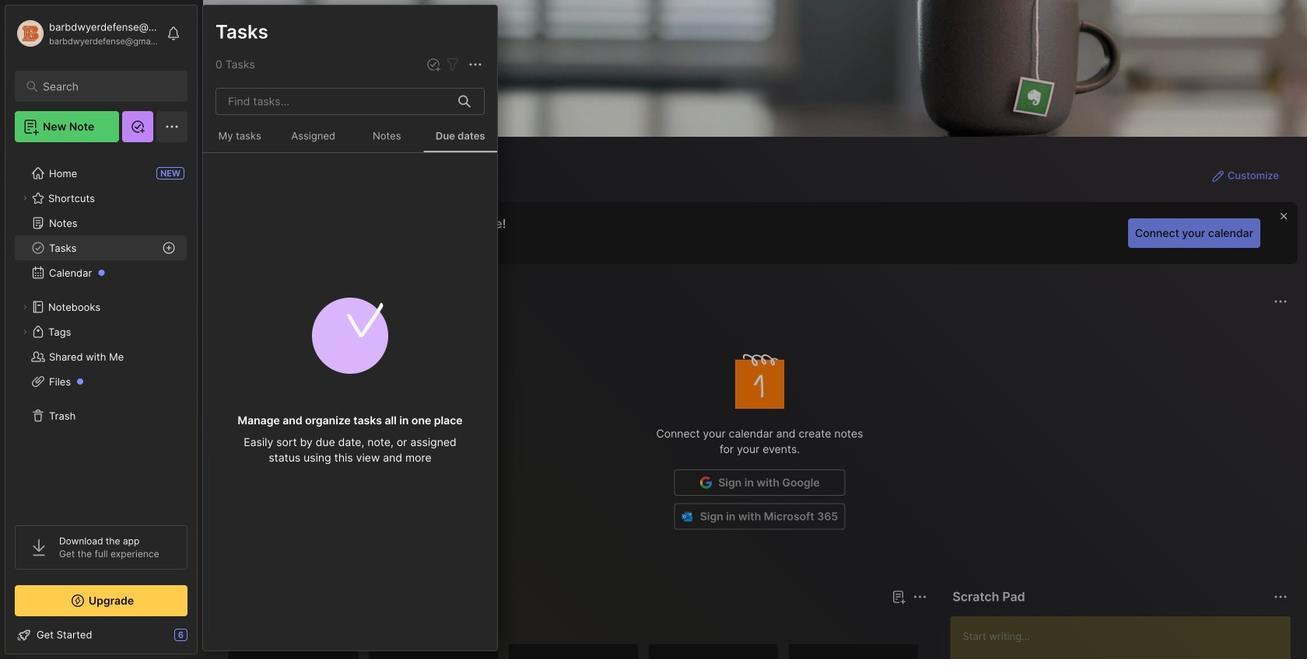 Task type: describe. For each thing, give the bounding box(es) containing it.
filter tasks image
[[444, 55, 462, 74]]

Filter tasks field
[[444, 55, 462, 74]]

Start writing… text field
[[963, 617, 1290, 660]]

expand notebooks image
[[20, 303, 30, 312]]

Search text field
[[43, 79, 167, 94]]

expand tags image
[[20, 328, 30, 337]]

main element
[[0, 0, 202, 660]]



Task type: locate. For each thing, give the bounding box(es) containing it.
tab
[[231, 616, 277, 635]]

Find tasks… text field
[[219, 89, 449, 114]]

tree
[[5, 152, 197, 512]]

None search field
[[43, 77, 167, 96]]

tree inside main element
[[5, 152, 197, 512]]

none search field inside main element
[[43, 77, 167, 96]]

new task image
[[426, 57, 441, 72]]

Account field
[[15, 18, 159, 49]]

row group
[[228, 644, 928, 660]]

More actions and view options field
[[462, 55, 485, 74]]

click to collapse image
[[196, 631, 208, 650]]

more actions and view options image
[[466, 55, 485, 74]]

Help and Learning task checklist field
[[5, 623, 197, 648]]



Task type: vqa. For each thing, say whether or not it's contained in the screenshot.
the First
no



